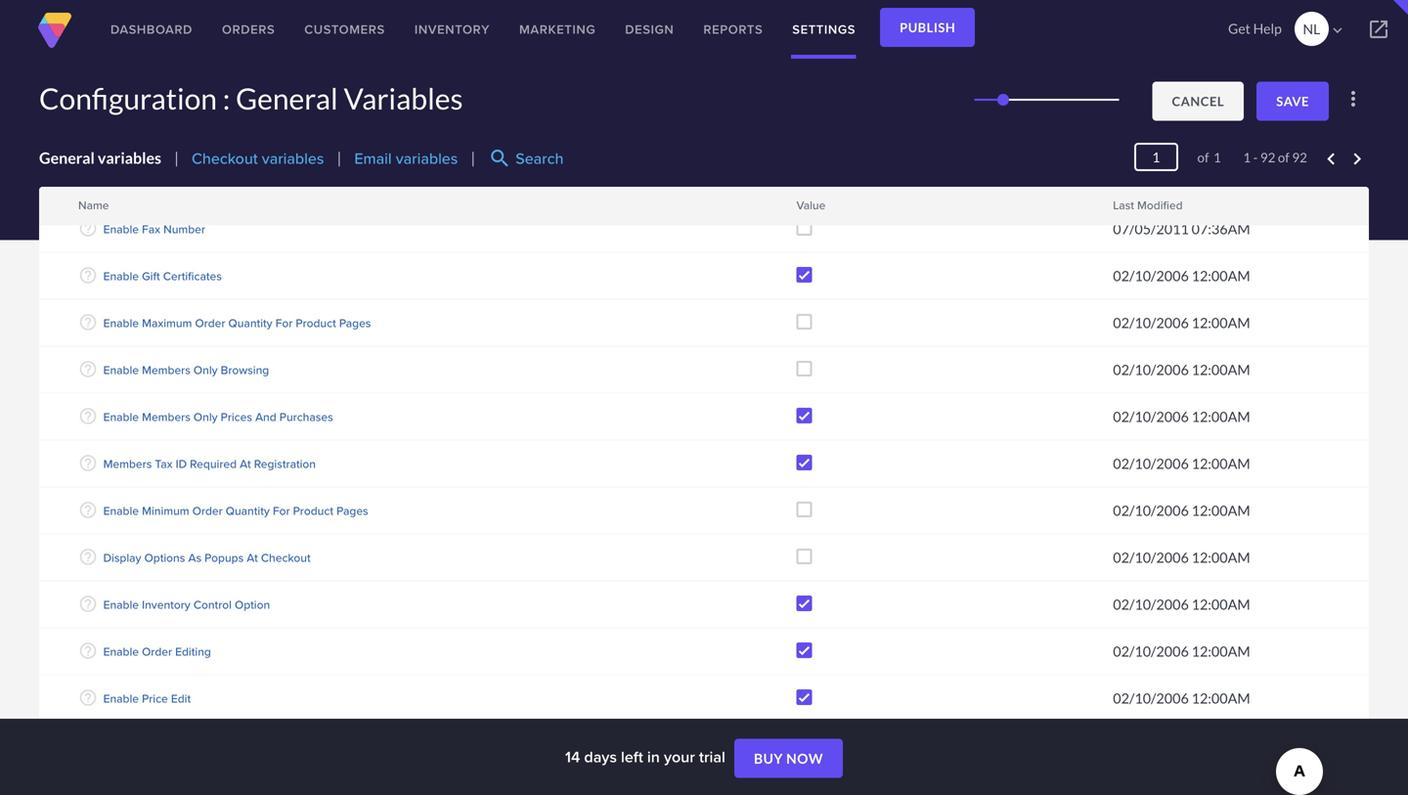 Task type: vqa. For each thing, say whether or not it's contained in the screenshot.
first 1 from the right
yes



Task type: describe. For each thing, give the bounding box(es) containing it.
gift
[[142, 267, 160, 285]]

prices
[[221, 408, 252, 425]]

only for help_outline enable members only prices and purchases
[[194, 408, 218, 425]]

02/10/2006 12:00am for help_outline enable members only prices and purchases
[[1114, 408, 1251, 425]]

02/10/2006 for help_outline enable price edit
[[1114, 690, 1190, 707]]

3 | from the left
[[471, 148, 476, 167]]

help
[[1254, 20, 1282, 37]]

display for help_outline display product options using isproduct code as products
[[103, 173, 141, 191]]

edit
[[171, 690, 191, 707]]


[[1368, 18, 1391, 41]]

name
[[78, 197, 109, 214]]

days
[[584, 746, 617, 769]]

keyboard_arrow_left link
[[1320, 147, 1344, 171]]

 link for   last modified
[[1099, 204, 1119, 221]]

for for help_outline enable maximum order quantity for product pages
[[276, 314, 293, 331]]

email
[[354, 147, 392, 170]]

02/10/2006 12:00am for help_outline enable gift certificates
[[1114, 267, 1251, 284]]

save link
[[1257, 82, 1330, 121]]

1 vertical spatial general
[[39, 148, 95, 167]]

help_outline enable minimum order quantity for product pages
[[78, 501, 369, 520]]

email variables
[[354, 147, 458, 170]]

reports
[[704, 20, 763, 39]]

help_outline enable fax number
[[78, 219, 205, 238]]

02/10/2006 for help_outline enable gift certificates
[[1114, 267, 1190, 284]]

option
[[235, 596, 270, 613]]

code
[[317, 173, 345, 191]]

email variables link
[[354, 147, 458, 170]]

cancel
[[1173, 93, 1225, 109]]

help_outline enable order editing
[[78, 641, 211, 661]]

help_outline enable price edit
[[78, 688, 191, 708]]

required
[[190, 455, 237, 472]]

help_outline display options as popups at checkout
[[78, 548, 311, 567]]

settings
[[793, 20, 856, 39]]

get
[[1229, 20, 1251, 37]]

02/10/2006 for help_outline display product options using isproduct code as products
[[1114, 174, 1190, 190]]

modified
[[1138, 197, 1183, 214]]

price
[[142, 690, 168, 707]]

 link for   last modified
[[1099, 193, 1119, 211]]

more_vert button
[[1338, 83, 1370, 114]]

enable for help_outline enable minimum order quantity for product pages
[[103, 502, 139, 519]]

help_outline for help_outline enable inventory control option
[[78, 595, 98, 614]]

enable for help_outline enable members only prices and purchases
[[103, 408, 139, 425]]

number
[[164, 220, 205, 238]]

0 vertical spatial inventory
[[415, 20, 490, 39]]

variables for checkout variables
[[262, 147, 324, 170]]

save
[[1277, 93, 1310, 109]]

1 1 from the left
[[1214, 150, 1222, 165]]

enable for help_outline enable inventory control option
[[103, 596, 139, 613]]

checkout inside help_outline display options as popups at checkout
[[261, 549, 311, 566]]

help_outline enable inventory control option
[[78, 595, 270, 614]]

customers
[[305, 20, 385, 39]]

2 | from the left
[[337, 148, 342, 167]]

help_outline for help_outline enable minimum order quantity for product pages
[[78, 501, 98, 520]]

-
[[1254, 150, 1258, 165]]

enable members only prices and purchases link
[[103, 408, 333, 425]]

12:00am for help_outline enable maximum order quantity for product pages
[[1192, 314, 1251, 331]]

help_outline for help_outline enable members only browsing
[[78, 360, 98, 379]]

help_outline enable members only browsing
[[78, 360, 269, 379]]

registration
[[254, 455, 316, 472]]

:
[[223, 81, 230, 116]]

1 - 92 of 92
[[1244, 150, 1308, 165]]

purchases
[[280, 408, 333, 425]]

02/10/2006 12:00am for help_outline enable order editing
[[1114, 643, 1251, 660]]

control
[[194, 596, 232, 613]]

 link for   value
[[782, 204, 802, 221]]

product for help_outline enable minimum order quantity for product pages
[[293, 502, 334, 519]]

options inside help_outline display options as popups at checkout
[[144, 549, 185, 566]]

minimum
[[142, 502, 189, 519]]

editing
[[175, 643, 211, 660]]

12:00am for help_outline members tax id required at registration
[[1192, 455, 1251, 472]]

help_outline display product options using isproduct code as products
[[78, 172, 410, 191]]

design
[[625, 20, 674, 39]]

2 92 from the left
[[1293, 150, 1308, 165]]

enable for help_outline enable maximum order quantity for product pages
[[103, 314, 139, 331]]

browsing
[[221, 361, 269, 378]]

products
[[364, 173, 410, 191]]

using
[[232, 173, 262, 191]]

12:00am for help_outline enable price edit
[[1192, 690, 1251, 707]]

07:36am
[[1192, 220, 1251, 237]]

buy
[[754, 751, 784, 767]]

nl
[[1304, 21, 1321, 37]]

enable members only browsing link
[[103, 361, 269, 378]]

as inside help_outline display product options using isproduct code as products
[[348, 173, 361, 191]]

 for   last modified
[[1100, 193, 1118, 211]]

enable for help_outline enable order editing
[[103, 643, 139, 660]]

cancel link
[[1153, 82, 1245, 121]]

tax
[[155, 455, 173, 472]]

isproduct
[[265, 173, 314, 191]]

 link
[[1350, 0, 1409, 59]]

help_outline for help_outline display options as popups at checkout
[[78, 548, 98, 567]]

12:00am for help_outline enable gift certificates
[[1192, 267, 1251, 284]]

pages for help_outline enable maximum order quantity for product pages
[[339, 314, 371, 331]]

members for help_outline enable members only browsing
[[142, 361, 191, 378]]

enable for help_outline enable members only browsing
[[103, 361, 139, 378]]

02/10/2006 for help_outline members tax id required at registration
[[1114, 455, 1190, 472]]

enable fax number link
[[103, 220, 205, 238]]

02/10/2006 for help_outline enable members only browsing
[[1114, 361, 1190, 378]]

certificates
[[163, 267, 222, 285]]

enable price edit link
[[103, 690, 191, 707]]

12:00am for help_outline enable members only browsing
[[1192, 361, 1251, 378]]

help_outline enable members only prices and purchases
[[78, 407, 333, 426]]

12:00am for help_outline display options as popups at checkout
[[1192, 549, 1251, 566]]

display options as popups at checkout link
[[103, 549, 311, 566]]

order for help_outline enable maximum order quantity for product pages
[[195, 314, 225, 331]]

buy now
[[754, 751, 824, 767]]

help_outline for help_outline enable fax number
[[78, 219, 98, 238]]

1 of from the left
[[1198, 150, 1210, 165]]

variables
[[344, 81, 463, 116]]

quantity for help_outline enable maximum order quantity for product pages
[[228, 314, 273, 331]]

12:00am for help_outline enable minimum order quantity for product pages
[[1192, 502, 1251, 519]]

search
[[516, 147, 564, 170]]

last
[[1114, 197, 1135, 214]]

help_outline for help_outline enable members only prices and purchases
[[78, 407, 98, 426]]

last modified link
[[1114, 197, 1183, 214]]

help_outline for help_outline enable maximum order quantity for product pages
[[78, 313, 98, 332]]

now
[[787, 751, 824, 767]]

configuration : general variables
[[39, 81, 463, 116]]

 for   value
[[783, 193, 801, 211]]

options inside help_outline display product options using isproduct code as products
[[188, 173, 229, 191]]

dashboard
[[111, 20, 193, 39]]



Task type: locate. For each thing, give the bounding box(es) containing it.
options down minimum
[[144, 549, 185, 566]]

enable maximum order quantity for product pages link
[[103, 314, 371, 331]]

02/10/2006 12:00am
[[1114, 174, 1251, 190], [1114, 267, 1251, 284], [1114, 314, 1251, 331], [1114, 361, 1251, 378], [1114, 408, 1251, 425], [1114, 455, 1251, 472], [1114, 502, 1251, 519], [1114, 549, 1251, 566], [1114, 596, 1251, 613], [1114, 643, 1251, 660], [1114, 690, 1251, 707]]

1 92 from the left
[[1261, 150, 1276, 165]]

help_outline for help_outline enable gift certificates
[[78, 266, 98, 285]]

pages inside help_outline enable maximum order quantity for product pages
[[339, 314, 371, 331]]

9 02/10/2006 12:00am from the top
[[1114, 596, 1251, 613]]

get help
[[1229, 20, 1282, 37]]

4 enable from the top
[[103, 361, 139, 378]]

only left browsing
[[194, 361, 218, 378]]

enable left minimum
[[103, 502, 139, 519]]

inventory up the variables
[[415, 20, 490, 39]]

options
[[188, 173, 229, 191], [144, 549, 185, 566]]

4 02/10/2006 from the top
[[1114, 361, 1190, 378]]

3 02/10/2006 12:00am from the top
[[1114, 314, 1251, 331]]

1 vertical spatial inventory
[[142, 596, 191, 613]]

1 horizontal spatial of
[[1279, 150, 1290, 165]]

of
[[1198, 150, 1210, 165], [1279, 150, 1290, 165]]

0 horizontal spatial  link
[[782, 193, 802, 211]]

enable up help_outline enable price edit
[[103, 643, 139, 660]]

9 02/10/2006 from the top
[[1114, 596, 1190, 613]]

07/05/2011
[[1114, 220, 1190, 237]]

keyboard_arrow_left
[[1320, 147, 1344, 171]]

9 enable from the top
[[103, 690, 139, 707]]

enable for help_outline enable price edit
[[103, 690, 139, 707]]

members left "tax"
[[103, 455, 152, 472]]

enable up help_outline enable members only prices and purchases
[[103, 361, 139, 378]]

help_outline for help_outline members tax id required at registration
[[78, 454, 98, 473]]

2 12:00am from the top
[[1192, 267, 1251, 284]]

only inside help_outline enable members only prices and purchases
[[194, 408, 218, 425]]

0 horizontal spatial |
[[174, 148, 179, 167]]

7 enable from the top
[[103, 596, 139, 613]]

12:00am for help_outline enable order editing
[[1192, 643, 1251, 660]]

enable gift certificates link
[[103, 267, 222, 285]]

2 horizontal spatial |
[[471, 148, 476, 167]]

0 vertical spatial options
[[188, 173, 229, 191]]

3 02/10/2006 from the top
[[1114, 314, 1190, 331]]

enable minimum order quantity for product pages link
[[103, 502, 369, 519]]

0 horizontal spatial  link
[[782, 204, 802, 221]]

 inside   value
[[783, 204, 801, 221]]

help_outline for help_outline enable price edit
[[78, 688, 98, 708]]

2 only from the top
[[194, 408, 218, 425]]

dashboard link
[[96, 0, 207, 59]]

enable inside help_outline enable gift certificates
[[103, 267, 139, 285]]

1 display from the top
[[103, 173, 141, 191]]

only for help_outline enable members only browsing
[[194, 361, 218, 378]]

1 vertical spatial pages
[[337, 502, 369, 519]]

product down registration
[[293, 502, 334, 519]]

0 vertical spatial as
[[348, 173, 361, 191]]

1 horizontal spatial checkout
[[261, 549, 311, 566]]

general up name
[[39, 148, 95, 167]]

7 help_outline from the top
[[78, 454, 98, 473]]

12:00am for help_outline enable members only prices and purchases
[[1192, 408, 1251, 425]]

None text field
[[1135, 143, 1179, 171]]

02/10/2006 12:00am for help_outline display options as popups at checkout
[[1114, 549, 1251, 566]]

3 enable from the top
[[103, 314, 139, 331]]

9 help_outline from the top
[[78, 548, 98, 567]]

variables up 'products'
[[396, 147, 458, 170]]

enable inside help_outline enable order editing
[[103, 643, 139, 660]]

buy now link
[[735, 739, 843, 778]]

0 horizontal spatial 
[[783, 204, 801, 221]]

publish
[[900, 20, 956, 35]]

 link
[[782, 204, 802, 221], [1099, 204, 1119, 221]]

2 vertical spatial members
[[103, 455, 152, 472]]

enable inside help_outline enable members only browsing
[[103, 361, 139, 378]]

12:00am
[[1192, 174, 1251, 190], [1192, 267, 1251, 284], [1192, 314, 1251, 331], [1192, 361, 1251, 378], [1192, 408, 1251, 425], [1192, 455, 1251, 472], [1192, 502, 1251, 519], [1192, 549, 1251, 566], [1192, 596, 1251, 613], [1192, 643, 1251, 660], [1192, 690, 1251, 707]]

enable inventory control option link
[[103, 596, 270, 613]]

0 vertical spatial for
[[276, 314, 293, 331]]

for for help_outline enable minimum order quantity for product pages
[[273, 502, 290, 519]]

product up purchases
[[296, 314, 336, 331]]

1 horizontal spatial 
[[1100, 193, 1118, 211]]

help_outline enable maximum order quantity for product pages
[[78, 313, 371, 332]]

1 vertical spatial checkout
[[261, 549, 311, 566]]

02/10/2006 12:00am for help_outline enable maximum order quantity for product pages
[[1114, 314, 1251, 331]]

  value
[[783, 193, 826, 221]]

members
[[142, 361, 191, 378], [142, 408, 191, 425], [103, 455, 152, 472]]

1 vertical spatial quantity
[[226, 502, 270, 519]]

publish button
[[881, 8, 976, 47]]


[[783, 204, 801, 221], [1100, 204, 1118, 221]]

1  from the left
[[783, 204, 801, 221]]

only
[[194, 361, 218, 378], [194, 408, 218, 425]]

8 12:00am from the top
[[1192, 549, 1251, 566]]

enable inside help_outline enable inventory control option
[[103, 596, 139, 613]]

only left prices
[[194, 408, 218, 425]]

0 horizontal spatial of
[[1198, 150, 1210, 165]]

1 enable from the top
[[103, 220, 139, 238]]

12 help_outline from the top
[[78, 688, 98, 708]]

members for help_outline enable members only prices and purchases
[[142, 408, 191, 425]]

02/10/2006 12:00am for help_outline enable inventory control option
[[1114, 596, 1251, 613]]

02/10/2006 for help_outline enable inventory control option
[[1114, 596, 1190, 613]]

8 02/10/2006 12:00am from the top
[[1114, 549, 1251, 566]]

5 12:00am from the top
[[1192, 408, 1251, 425]]

popups
[[205, 549, 244, 566]]

members up "tax"
[[142, 408, 191, 425]]

and
[[255, 408, 277, 425]]

maximum
[[142, 314, 192, 331]]

 inside   last modified
[[1100, 204, 1118, 221]]

for up and on the bottom left of page
[[276, 314, 293, 331]]

6 help_outline from the top
[[78, 407, 98, 426]]

variables for email variables
[[396, 147, 458, 170]]

2 of from the left
[[1279, 150, 1290, 165]]

1 vertical spatial for
[[273, 502, 290, 519]]

0 horizontal spatial inventory
[[142, 596, 191, 613]]

product for help_outline enable maximum order quantity for product pages
[[296, 314, 336, 331]]

keyboard_arrow_right
[[1346, 147, 1370, 171]]

| up code
[[337, 148, 342, 167]]

enable for help_outline enable fax number
[[103, 220, 139, 238]]

0 vertical spatial only
[[194, 361, 218, 378]]

14 days left in your trial
[[565, 746, 730, 769]]

value
[[797, 197, 826, 214]]

0 vertical spatial checkout
[[192, 147, 258, 170]]

quantity up popups
[[226, 502, 270, 519]]

inventory
[[415, 20, 490, 39], [142, 596, 191, 613]]

11 help_outline from the top
[[78, 641, 98, 661]]

order inside help_outline enable order editing
[[142, 643, 172, 660]]

1 horizontal spatial |
[[337, 148, 342, 167]]

help_outline enable gift certificates
[[78, 266, 222, 285]]

left
[[621, 746, 644, 769]]

enable up help_outline enable order editing
[[103, 596, 139, 613]]

variables up isproduct
[[262, 147, 324, 170]]

product inside help_outline enable maximum order quantity for product pages
[[296, 314, 336, 331]]

1 horizontal spatial 
[[1100, 204, 1118, 221]]

02/10/2006 for help_outline enable minimum order quantity for product pages
[[1114, 502, 1190, 519]]


[[1330, 21, 1347, 39]]

0 horizontal spatial checkout
[[192, 147, 258, 170]]

help_outline for help_outline enable order editing
[[78, 641, 98, 661]]

enable down help_outline enable members only browsing
[[103, 408, 139, 425]]

10 12:00am from the top
[[1192, 643, 1251, 660]]

02/10/2006 12:00am for help_outline display product options using isproduct code as products
[[1114, 174, 1251, 190]]

1 02/10/2006 from the top
[[1114, 174, 1190, 190]]

enable inside help_outline enable price edit
[[103, 690, 139, 707]]

5 help_outline from the top
[[78, 360, 98, 379]]

search
[[488, 147, 512, 170]]

at inside help_outline display options as popups at checkout
[[247, 549, 258, 566]]

11 02/10/2006 from the top
[[1114, 690, 1190, 707]]

as right code
[[348, 173, 361, 191]]

id
[[176, 455, 187, 472]]

2 horizontal spatial variables
[[396, 147, 458, 170]]

inventory left control
[[142, 596, 191, 613]]

0 vertical spatial members
[[142, 361, 191, 378]]

for inside help_outline enable minimum order quantity for product pages
[[273, 502, 290, 519]]

1 horizontal spatial as
[[348, 173, 361, 191]]

marketing
[[519, 20, 596, 39]]

pages
[[339, 314, 371, 331], [337, 502, 369, 519]]

2 1 from the left
[[1244, 150, 1251, 165]]

 for   last modified
[[1100, 204, 1118, 221]]

1 horizontal spatial  link
[[1099, 193, 1119, 211]]

quantity
[[228, 314, 273, 331], [226, 502, 270, 519]]

1 02/10/2006 12:00am from the top
[[1114, 174, 1251, 190]]

3 help_outline from the top
[[78, 266, 98, 285]]

of 1
[[1185, 150, 1222, 165]]

6 12:00am from the top
[[1192, 455, 1251, 472]]

name link
[[78, 197, 109, 214]]

for inside help_outline enable maximum order quantity for product pages
[[276, 314, 293, 331]]

display for help_outline display options as popups at checkout
[[103, 549, 141, 566]]

members inside help_outline enable members only prices and purchases
[[142, 408, 191, 425]]

order right maximum
[[195, 314, 225, 331]]

07/05/2011 07:36am
[[1114, 220, 1251, 237]]

for
[[276, 314, 293, 331], [273, 502, 290, 519]]

order left editing
[[142, 643, 172, 660]]

of right -
[[1279, 150, 1290, 165]]

 link for   value
[[782, 193, 802, 211]]

display inside help_outline display product options using isproduct code as products
[[103, 173, 141, 191]]

enable left gift
[[103, 267, 139, 285]]

10 02/10/2006 from the top
[[1114, 643, 1190, 660]]

1 12:00am from the top
[[1192, 174, 1251, 190]]

6 enable from the top
[[103, 502, 139, 519]]

02/10/2006 12:00am for help_outline enable minimum order quantity for product pages
[[1114, 502, 1251, 519]]

10 02/10/2006 12:00am from the top
[[1114, 643, 1251, 660]]

your
[[664, 746, 695, 769]]

order inside help_outline enable maximum order quantity for product pages
[[195, 314, 225, 331]]

1 horizontal spatial inventory
[[415, 20, 490, 39]]

 inside   last modified
[[1100, 193, 1118, 211]]

5 02/10/2006 12:00am from the top
[[1114, 408, 1251, 425]]

1 horizontal spatial options
[[188, 173, 229, 191]]

at for help_outline display options as popups at checkout
[[247, 549, 258, 566]]

display up help_outline enable inventory control option
[[103, 549, 141, 566]]

0 vertical spatial order
[[195, 314, 225, 331]]

help_outline for help_outline display product options using isproduct code as products
[[78, 172, 98, 191]]

0 vertical spatial general
[[236, 81, 338, 116]]

1 help_outline from the top
[[78, 172, 98, 191]]


[[783, 193, 801, 211], [1100, 193, 1118, 211]]

pages for help_outline enable minimum order quantity for product pages
[[337, 502, 369, 519]]

1 horizontal spatial 92
[[1293, 150, 1308, 165]]

order inside help_outline enable minimum order quantity for product pages
[[192, 502, 223, 519]]

keyboard_arrow_right link
[[1346, 147, 1370, 171]]

general variables link
[[39, 148, 161, 167]]

enable for help_outline enable gift certificates
[[103, 267, 139, 285]]

nl 
[[1304, 21, 1347, 39]]

| up help_outline display product options using isproduct code as products
[[174, 148, 179, 167]]

10 help_outline from the top
[[78, 595, 98, 614]]

12:00am for help_outline enable inventory control option
[[1192, 596, 1251, 613]]

checkout
[[192, 147, 258, 170], [261, 549, 311, 566]]

inventory inside help_outline enable inventory control option
[[142, 596, 191, 613]]

1 horizontal spatial  link
[[1099, 204, 1119, 221]]

| left the 'search'
[[471, 148, 476, 167]]

1 vertical spatial display
[[103, 549, 141, 566]]

members inside help_outline enable members only browsing
[[142, 361, 191, 378]]

02/10/2006 12:00am for help_outline enable members only browsing
[[1114, 361, 1251, 378]]

2 vertical spatial order
[[142, 643, 172, 660]]

2 enable from the top
[[103, 267, 139, 285]]

3 12:00am from the top
[[1192, 314, 1251, 331]]

order
[[195, 314, 225, 331], [192, 502, 223, 519], [142, 643, 172, 660]]

product
[[144, 173, 185, 191], [296, 314, 336, 331], [293, 502, 334, 519]]

checkout up 'option'
[[261, 549, 311, 566]]

at right popups
[[247, 549, 258, 566]]

at right required
[[240, 455, 251, 472]]

1 vertical spatial only
[[194, 408, 218, 425]]

keyboard_arrow_left keyboard_arrow_right
[[1320, 147, 1370, 171]]

11 02/10/2006 12:00am from the top
[[1114, 690, 1251, 707]]

configuration
[[39, 81, 217, 116]]

enable inside help_outline enable maximum order quantity for product pages
[[103, 314, 139, 331]]

0 vertical spatial pages
[[339, 314, 371, 331]]

members down maximum
[[142, 361, 191, 378]]

checkout variables link
[[192, 147, 324, 170]]

fax
[[142, 220, 160, 238]]

value link
[[797, 197, 826, 214]]

6 02/10/2006 from the top
[[1114, 455, 1190, 472]]

1 vertical spatial at
[[247, 549, 258, 566]]

02/10/2006 12:00am for help_outline members tax id required at registration
[[1114, 455, 1251, 472]]

pages inside help_outline enable minimum order quantity for product pages
[[337, 502, 369, 519]]

  last modified
[[1100, 193, 1183, 221]]

92 left "keyboard_arrow_left"
[[1293, 150, 1308, 165]]

order for help_outline enable minimum order quantity for product pages
[[192, 502, 223, 519]]

0 horizontal spatial 
[[783, 193, 801, 211]]

02/10/2006 12:00am for help_outline enable price edit
[[1114, 690, 1251, 707]]

order right minimum
[[192, 502, 223, 519]]

at for help_outline members tax id required at registration
[[240, 455, 251, 472]]

 for   value
[[783, 204, 801, 221]]

2 vertical spatial product
[[293, 502, 334, 519]]

1 horizontal spatial variables
[[262, 147, 324, 170]]

1 vertical spatial as
[[188, 549, 202, 566]]

1  link from the left
[[782, 193, 802, 211]]

2 02/10/2006 12:00am from the top
[[1114, 267, 1251, 284]]

enable inside help_outline enable fax number
[[103, 220, 139, 238]]

display down general variables link
[[103, 173, 141, 191]]

as left popups
[[188, 549, 202, 566]]

1 only from the top
[[194, 361, 218, 378]]

5 enable from the top
[[103, 408, 139, 425]]

help_outline members tax id required at registration
[[78, 454, 316, 473]]

of left -
[[1198, 150, 1210, 165]]

2 02/10/2006 from the top
[[1114, 267, 1190, 284]]

in
[[648, 746, 660, 769]]

0 vertical spatial product
[[144, 173, 185, 191]]

quantity for help_outline enable minimum order quantity for product pages
[[226, 502, 270, 519]]

1 vertical spatial members
[[142, 408, 191, 425]]

7 12:00am from the top
[[1192, 502, 1251, 519]]

7 02/10/2006 12:00am from the top
[[1114, 502, 1251, 519]]

only inside help_outline enable members only browsing
[[194, 361, 218, 378]]

1  link from the left
[[782, 204, 802, 221]]

orders
[[222, 20, 275, 39]]

 link
[[782, 193, 802, 211], [1099, 193, 1119, 211]]

quantity up browsing
[[228, 314, 273, 331]]

02/10/2006 for help_outline enable members only prices and purchases
[[1114, 408, 1190, 425]]

2  link from the left
[[1099, 193, 1119, 211]]

0 horizontal spatial 92
[[1261, 150, 1276, 165]]

variables for general variables
[[98, 148, 161, 167]]

members tax id required at registration link
[[103, 455, 316, 472]]

0 horizontal spatial variables
[[98, 148, 161, 167]]

0 horizontal spatial 1
[[1214, 150, 1222, 165]]

search search
[[488, 147, 564, 170]]

product inside help_outline enable minimum order quantity for product pages
[[293, 502, 334, 519]]

1 vertical spatial options
[[144, 549, 185, 566]]

0 vertical spatial quantity
[[228, 314, 273, 331]]

02/10/2006 for help_outline display options as popups at checkout
[[1114, 549, 1190, 566]]

product inside help_outline display product options using isproduct code as products
[[144, 173, 185, 191]]

as inside help_outline display options as popups at checkout
[[188, 549, 202, 566]]

1 vertical spatial product
[[296, 314, 336, 331]]

at inside "help_outline members tax id required at registration"
[[240, 455, 251, 472]]

92 right -
[[1261, 150, 1276, 165]]

variables down "configuration"
[[98, 148, 161, 167]]

0 horizontal spatial general
[[39, 148, 95, 167]]

4 12:00am from the top
[[1192, 361, 1251, 378]]

02/10/2006 for help_outline enable maximum order quantity for product pages
[[1114, 314, 1190, 331]]

4 02/10/2006 12:00am from the top
[[1114, 361, 1251, 378]]

help_outline
[[78, 172, 98, 191], [78, 219, 98, 238], [78, 266, 98, 285], [78, 313, 98, 332], [78, 360, 98, 379], [78, 407, 98, 426], [78, 454, 98, 473], [78, 501, 98, 520], [78, 548, 98, 567], [78, 595, 98, 614], [78, 641, 98, 661], [78, 688, 98, 708]]

92
[[1261, 150, 1276, 165], [1293, 150, 1308, 165]]

1 horizontal spatial 1
[[1244, 150, 1251, 165]]

0 horizontal spatial options
[[144, 549, 185, 566]]

1 horizontal spatial general
[[236, 81, 338, 116]]

enable left price on the bottom left of the page
[[103, 690, 139, 707]]

0 horizontal spatial as
[[188, 549, 202, 566]]

enable inside help_outline enable members only prices and purchases
[[103, 408, 139, 425]]

enable left maximum
[[103, 314, 139, 331]]

8 enable from the top
[[103, 643, 139, 660]]

2  from the left
[[1100, 193, 1118, 211]]

7 02/10/2006 from the top
[[1114, 502, 1190, 519]]

2 display from the top
[[103, 549, 141, 566]]

12:00am for help_outline display product options using isproduct code as products
[[1192, 174, 1251, 190]]

checkout variables
[[192, 147, 324, 170]]

options left using
[[188, 173, 229, 191]]

enable left fax
[[103, 220, 139, 238]]

1 | from the left
[[174, 148, 179, 167]]

11 12:00am from the top
[[1192, 690, 1251, 707]]

members inside "help_outline members tax id required at registration"
[[103, 455, 152, 472]]

display inside help_outline display options as popups at checkout
[[103, 549, 141, 566]]

0 vertical spatial display
[[103, 173, 141, 191]]

8 help_outline from the top
[[78, 501, 98, 520]]

enable
[[103, 220, 139, 238], [103, 267, 139, 285], [103, 314, 139, 331], [103, 361, 139, 378], [103, 408, 139, 425], [103, 502, 139, 519], [103, 596, 139, 613], [103, 643, 139, 660], [103, 690, 139, 707]]

checkout up help_outline display product options using isproduct code as products
[[192, 147, 258, 170]]

2 help_outline from the top
[[78, 219, 98, 238]]

general variables
[[39, 148, 161, 167]]

8 02/10/2006 from the top
[[1114, 549, 1190, 566]]

display product options using isproduct code as products link
[[103, 173, 410, 191]]

enable inside help_outline enable minimum order quantity for product pages
[[103, 502, 139, 519]]

5 02/10/2006 from the top
[[1114, 408, 1190, 425]]

1  from the left
[[783, 193, 801, 211]]

0 vertical spatial at
[[240, 455, 251, 472]]

14
[[565, 746, 580, 769]]

6 02/10/2006 12:00am from the top
[[1114, 455, 1251, 472]]

02/10/2006 for help_outline enable order editing
[[1114, 643, 1190, 660]]

for down registration
[[273, 502, 290, 519]]

2  link from the left
[[1099, 204, 1119, 221]]

 inside   value
[[783, 193, 801, 211]]

9 12:00am from the top
[[1192, 596, 1251, 613]]

general right :
[[236, 81, 338, 116]]

product up the enable fax number link
[[144, 173, 185, 191]]

quantity inside help_outline enable minimum order quantity for product pages
[[226, 502, 270, 519]]

2  from the left
[[1100, 204, 1118, 221]]

|
[[174, 148, 179, 167], [337, 148, 342, 167], [471, 148, 476, 167]]

quantity inside help_outline enable maximum order quantity for product pages
[[228, 314, 273, 331]]

4 help_outline from the top
[[78, 313, 98, 332]]

1 vertical spatial order
[[192, 502, 223, 519]]



